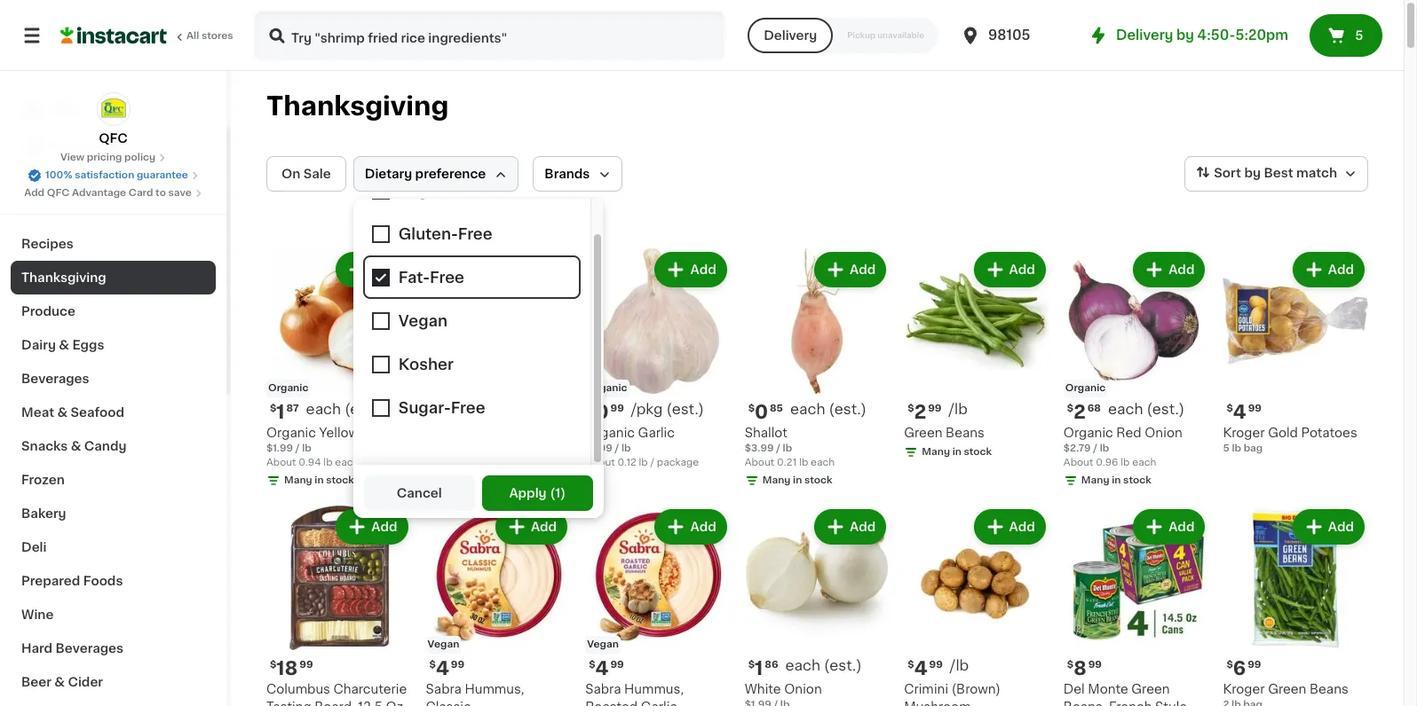 Task type: locate. For each thing, give the bounding box(es) containing it.
beans
[[946, 427, 985, 439], [1310, 684, 1349, 696]]

each right 15
[[464, 402, 499, 416]]

(est.) inside '$1.15 each (estimated)' element
[[503, 402, 540, 416]]

1 horizontal spatial delivery
[[1116, 28, 1174, 42]]

kroger gold potatoes 5 lb bag
[[1223, 427, 1358, 453]]

add for white onion
[[850, 521, 876, 533]]

thanksgiving up produce
[[21, 272, 106, 284]]

99 left /pkg
[[611, 404, 624, 413]]

lb right 0.21
[[799, 458, 809, 468]]

2 kroger from the top
[[1223, 684, 1265, 696]]

all stores
[[187, 31, 233, 41]]

2 2 from the left
[[1074, 403, 1086, 421]]

1 about from the left
[[266, 458, 296, 468]]

organic up $2.79
[[1064, 427, 1114, 439]]

prepared foods
[[21, 576, 123, 588]]

add for shallot
[[850, 264, 876, 276]]

1 0 from the left
[[595, 403, 609, 421]]

many in stock down 0.21
[[763, 476, 833, 485]]

each (est.) up red
[[1108, 402, 1185, 416]]

many for 1
[[284, 476, 312, 485]]

$ 4 99
[[1227, 403, 1262, 421], [589, 660, 624, 679], [908, 660, 943, 679], [429, 660, 465, 679]]

2 for each (est.)
[[1074, 403, 1086, 421]]

sabra inside the sabra hummus, classic
[[426, 684, 462, 696]]

organic red onion $2.79 / lb about 0.96 lb each
[[1064, 427, 1183, 468]]

1 vertical spatial kroger
[[1223, 684, 1265, 696]]

99 for del monte green beans, french style
[[1089, 661, 1102, 671]]

4 for sabra hummus, roasted garlic
[[595, 660, 609, 679]]

organic inside organic garlic $7.99 / lb about 0.12 lb / package
[[585, 427, 635, 439]]

each right 0.21
[[811, 458, 835, 468]]

each up white onion
[[786, 659, 821, 673]]

each (est.) for organic yellow onion
[[306, 402, 382, 416]]

4 for kroger gold potatoes
[[1233, 403, 1247, 421]]

add for organic yellow onion
[[372, 264, 397, 276]]

0
[[595, 403, 609, 421], [755, 403, 768, 421]]

(est.) right 86 in the bottom right of the page
[[824, 659, 862, 673]]

/ right "$1.99"
[[296, 444, 300, 453]]

vegan
[[587, 640, 619, 650], [428, 640, 459, 650]]

(est.) inside $0.99 per package (estimated) element
[[667, 402, 704, 416]]

0 vertical spatial beverages
[[21, 373, 89, 385]]

)
[[561, 488, 566, 500]]

0 horizontal spatial by
[[1177, 28, 1195, 42]]

crimini (brown) mushroom
[[904, 684, 1001, 707]]

1 for organic yellow onion
[[277, 403, 285, 421]]

1 right apply
[[555, 488, 561, 500]]

0 horizontal spatial 0
[[595, 403, 609, 421]]

many in stock down the 0.96
[[1082, 476, 1152, 485]]

each (est.) inside $0.85 each (estimated) element
[[790, 402, 867, 416]]

each (est.) inside $2.68 each (estimated) element
[[1108, 402, 1185, 416]]

about inside organic garlic $7.99 / lb about 0.12 lb / package
[[585, 458, 615, 468]]

add for sabra hummus, roasted garlic
[[691, 521, 716, 533]]

$ up green beans
[[908, 404, 914, 413]]

del
[[1064, 684, 1085, 696]]

it
[[78, 139, 87, 152]]

(est.) inside $1.87 each (estimated) element
[[345, 402, 382, 416]]

1 vertical spatial /lb
[[950, 659, 969, 673]]

4:50-
[[1198, 28, 1236, 42]]

by inside field
[[1245, 167, 1261, 180]]

seafood
[[71, 407, 124, 419]]

0 horizontal spatial thanksgiving
[[21, 272, 106, 284]]

$ 18 99
[[270, 660, 313, 679]]

99 right 18
[[300, 661, 313, 671]]

/ up 0.21
[[776, 444, 781, 453]]

delivery
[[1116, 28, 1174, 42], [764, 29, 817, 42]]

lb up the 0.96
[[1100, 444, 1110, 453]]

2 sabra from the left
[[426, 684, 462, 696]]

about
[[266, 458, 296, 468], [585, 458, 615, 468], [426, 458, 456, 468], [745, 458, 775, 468], [1064, 458, 1094, 468]]

beverages
[[21, 373, 89, 385], [56, 643, 124, 655]]

many in stock
[[922, 447, 992, 457], [284, 476, 354, 485], [444, 476, 514, 485], [763, 476, 833, 485], [1082, 476, 1152, 485]]

1 sabra from the left
[[585, 684, 621, 696]]

view
[[60, 153, 84, 163]]

beverages link
[[11, 362, 216, 396]]

lb left bag
[[1232, 444, 1242, 453]]

4 up roasted
[[595, 660, 609, 679]]

buy it again link
[[11, 128, 216, 163]]

snacks & candy
[[21, 441, 127, 453]]

(est.)
[[345, 402, 382, 416], [667, 402, 704, 416], [503, 402, 540, 416], [829, 402, 867, 416], [1147, 402, 1185, 416], [824, 659, 862, 673]]

frozen
[[21, 474, 65, 487]]

99 inside $ 18 99
[[300, 661, 313, 671]]

many
[[922, 447, 950, 457], [284, 476, 312, 485], [444, 476, 472, 485], [763, 476, 791, 485], [1082, 476, 1110, 485]]

about inside shallot $3.99 / lb about 0.21 lb each
[[745, 458, 775, 468]]

1 horizontal spatial qfc
[[99, 132, 128, 145]]

add button for kroger gold potatoes
[[1295, 254, 1363, 286]]

hard beverages
[[21, 643, 124, 655]]

1 horizontal spatial 2
[[1074, 403, 1086, 421]]

(est.) for organic garlic
[[667, 402, 704, 416]]

organic
[[268, 383, 309, 393], [587, 383, 628, 393], [1066, 383, 1106, 393], [266, 427, 316, 439], [585, 427, 635, 439], [1064, 427, 1114, 439]]

5 inside 5 button
[[1355, 29, 1364, 42]]

add button for crimini (brown) mushroom
[[976, 511, 1044, 543]]

apply
[[509, 488, 547, 500]]

add for crimini (brown) mushroom
[[1009, 521, 1035, 533]]

2 horizontal spatial green
[[1268, 684, 1307, 696]]

$ 4 99 up roasted
[[589, 660, 624, 679]]

1 left 15
[[436, 403, 444, 421]]

in down the 0.96
[[1112, 476, 1121, 485]]

deli
[[21, 542, 47, 554]]

5 inside kroger gold potatoes 5 lb bag
[[1223, 444, 1230, 453]]

$ up classic
[[429, 661, 436, 671]]

$ up del
[[1067, 661, 1074, 671]]

hummus, inside the sabra hummus, classic
[[465, 684, 524, 696]]

preference
[[415, 168, 486, 180]]

2 0 from the left
[[755, 403, 768, 421]]

99 right 6
[[1248, 661, 1262, 671]]

lb right 0.12
[[639, 458, 648, 468]]

/lb inside $2.99 per pound element
[[949, 402, 968, 416]]

(est.) inside $2.68 each (estimated) element
[[1147, 402, 1185, 416]]

/
[[296, 444, 300, 453], [615, 444, 619, 453], [455, 444, 459, 453], [776, 444, 781, 453], [1094, 444, 1098, 453], [651, 458, 655, 468]]

beverages up cider
[[56, 643, 124, 655]]

on sale button
[[266, 156, 346, 192]]

lb up 0.89
[[461, 444, 471, 453]]

$ inside $ 2 99
[[908, 404, 914, 413]]

/ inside shallot $3.99 / lb about 0.21 lb each
[[776, 444, 781, 453]]

1 vegan from the left
[[587, 640, 619, 650]]

1 horizontal spatial green
[[1132, 684, 1170, 696]]

1 horizontal spatial sabra
[[585, 684, 621, 696]]

qfc up view pricing policy link
[[99, 132, 128, 145]]

& left eggs
[[59, 339, 69, 352]]

5 about from the left
[[1064, 458, 1094, 468]]

/ right $2.79
[[1094, 444, 1098, 453]]

0 up $7.99
[[595, 403, 609, 421]]

1 horizontal spatial by
[[1245, 167, 1261, 180]]

$
[[270, 404, 277, 413], [589, 404, 595, 413], [908, 404, 914, 413], [429, 404, 436, 413], [748, 404, 755, 413], [1067, 404, 1074, 413], [1227, 404, 1233, 413], [270, 661, 277, 671], [589, 661, 595, 671], [908, 661, 914, 671], [429, 661, 436, 671], [748, 661, 755, 671], [1067, 661, 1074, 671], [1227, 661, 1233, 671]]

& right beer
[[54, 677, 65, 689]]

0 horizontal spatial vegan
[[428, 640, 459, 650]]

99
[[611, 404, 624, 413], [928, 404, 942, 413], [1248, 404, 1262, 413], [300, 661, 313, 671], [611, 661, 624, 671], [929, 661, 943, 671], [451, 661, 465, 671], [1089, 661, 1102, 671], [1248, 661, 1262, 671]]

sabra up roasted
[[585, 684, 621, 696]]

0 horizontal spatial onion
[[362, 427, 400, 439]]

(est.) up organic red onion $2.79 / lb about 0.96 lb each
[[1147, 402, 1185, 416]]

kroger for kroger green beans
[[1223, 684, 1265, 696]]

many in stock for 1
[[284, 476, 354, 485]]

(est.) inside $0.85 each (estimated) element
[[829, 402, 867, 416]]

onion for 2
[[1145, 427, 1183, 439]]

each (est.) inside '$1.15 each (estimated)' element
[[464, 402, 540, 416]]

each (est.) inside $1.86 each (estimated) element
[[786, 659, 862, 673]]

99 inside $ 8 99
[[1089, 661, 1102, 671]]

0 horizontal spatial 2
[[914, 403, 926, 421]]

kroger up bag
[[1223, 427, 1265, 439]]

& for meat
[[57, 407, 68, 419]]

kroger inside product group
[[1223, 684, 1265, 696]]

$0.85 each (estimated) element
[[745, 401, 890, 424]]

$ left 87
[[270, 404, 277, 413]]

each (est.)
[[306, 402, 382, 416], [464, 402, 540, 416], [790, 402, 867, 416], [1108, 402, 1185, 416], [786, 659, 862, 673]]

$ 2 68
[[1067, 403, 1101, 421]]

each (est.) up yellow
[[306, 402, 382, 416]]

by
[[1177, 28, 1195, 42], [1245, 167, 1261, 180]]

hummus, inside sabra hummus, roasted garlic
[[624, 684, 684, 696]]

add button for sabra hummus, roasted garlic
[[657, 511, 725, 543]]

to
[[156, 188, 166, 198]]

0 for /pkg
[[595, 403, 609, 421]]

many down 0.89
[[444, 476, 472, 485]]

beverages inside hard beverages link
[[56, 643, 124, 655]]

stock down organic red onion $2.79 / lb about 0.96 lb each
[[1124, 476, 1152, 485]]

in for 0
[[793, 476, 802, 485]]

0 left 85
[[755, 403, 768, 421]]

add for organic red onion
[[1169, 264, 1195, 276]]

99 inside $ 0 99
[[611, 404, 624, 413]]

many for 0
[[763, 476, 791, 485]]

4
[[1233, 403, 1247, 421], [595, 660, 609, 679], [914, 660, 928, 679], [436, 660, 449, 679]]

$ left 86 in the bottom right of the page
[[748, 661, 755, 671]]

0.89
[[458, 458, 481, 468]]

hummus, up roasted
[[624, 684, 684, 696]]

99 for kroger gold potatoes
[[1248, 404, 1262, 413]]

organic up $7.99
[[585, 427, 635, 439]]

organic inside organic yellow onion $1.99 / lb about 0.94 lb each
[[266, 427, 316, 439]]

1 horizontal spatial 0
[[755, 403, 768, 421]]

onion inside organic yellow onion $1.99 / lb about 0.94 lb each
[[362, 427, 400, 439]]

each inside organic red onion $2.79 / lb about 0.96 lb each
[[1133, 458, 1157, 468]]

(est.) for organic yellow onion
[[345, 402, 382, 416]]

$1.15 each (estimated) element
[[426, 401, 571, 424]]

sale
[[304, 168, 331, 180]]

1 vertical spatial beverages
[[56, 643, 124, 655]]

qfc logo image
[[96, 92, 130, 126]]

recipes link
[[11, 227, 216, 261]]

2 hummus, from the left
[[465, 684, 524, 696]]

0 vertical spatial /lb
[[949, 402, 968, 416]]

0 vertical spatial kroger
[[1223, 427, 1265, 439]]

2 for /lb
[[914, 403, 926, 421]]

2 about from the left
[[585, 458, 615, 468]]

sabra inside sabra hummus, roasted garlic
[[585, 684, 621, 696]]

$ inside $ 0 99
[[589, 404, 595, 413]]

garlic inside organic garlic $7.99 / lb about 0.12 lb / package
[[638, 427, 675, 439]]

&
[[59, 339, 69, 352], [57, 407, 68, 419], [71, 441, 81, 453], [54, 677, 65, 689]]

(
[[550, 488, 555, 500]]

sabra
[[585, 684, 621, 696], [426, 684, 462, 696]]

potatoes
[[1302, 427, 1358, 439]]

1 horizontal spatial vegan
[[587, 640, 619, 650]]

onion right yellow
[[362, 427, 400, 439]]

qfc down lists
[[47, 188, 70, 198]]

1 vertical spatial 5
[[1223, 444, 1230, 453]]

product group containing 8
[[1064, 506, 1209, 707]]

99 up sabra hummus, roasted garlic
[[611, 661, 624, 671]]

green
[[904, 427, 943, 439], [1132, 684, 1170, 696], [1268, 684, 1307, 696]]

brands
[[545, 168, 590, 180]]

4 up bag
[[1233, 403, 1247, 421]]

beverages down dairy & eggs at the left top of the page
[[21, 373, 89, 385]]

add button for organic yellow onion
[[338, 254, 406, 286]]

each (est.) right 85
[[790, 402, 867, 416]]

/ right $1.29
[[455, 444, 459, 453]]

1 vertical spatial garlic
[[641, 702, 678, 707]]

(est.) up yellow
[[345, 402, 382, 416]]

sabra for sabra hummus, classic
[[426, 684, 462, 696]]

save
[[168, 188, 192, 198]]

99 up bag
[[1248, 404, 1262, 413]]

$ 4 99 up classic
[[429, 660, 465, 679]]

$ 4 99 up bag
[[1227, 403, 1262, 421]]

delivery by 4:50-5:20pm
[[1116, 28, 1289, 42]]

0 vertical spatial thanksgiving
[[266, 93, 449, 119]]

99 for kroger green beans
[[1248, 661, 1262, 671]]

99 up the sabra hummus, classic
[[451, 661, 465, 671]]

in
[[953, 447, 962, 457], [315, 476, 324, 485], [474, 476, 483, 485], [793, 476, 802, 485], [1112, 476, 1121, 485]]

0 vertical spatial 5
[[1355, 29, 1364, 42]]

kroger inside kroger gold potatoes 5 lb bag
[[1223, 427, 1265, 439]]

$1.86 each (estimated) element
[[745, 658, 890, 681]]

hard
[[21, 643, 53, 655]]

2 horizontal spatial onion
[[1145, 427, 1183, 439]]

$ left 85
[[748, 404, 755, 413]]

add
[[24, 188, 45, 198], [372, 264, 397, 276], [691, 264, 716, 276], [850, 264, 876, 276], [1009, 264, 1035, 276], [1169, 264, 1195, 276], [1328, 264, 1354, 276], [372, 521, 397, 533], [531, 521, 557, 533], [691, 521, 716, 533], [850, 521, 876, 533], [1009, 521, 1035, 533], [1169, 521, 1195, 533], [1328, 521, 1354, 533]]

$ up columbus
[[270, 661, 277, 671]]

3 about from the left
[[426, 458, 456, 468]]

in down 0.21
[[793, 476, 802, 485]]

add button for organic red onion
[[1135, 254, 1204, 286]]

$ 4 99 inside $4.99 per pound element
[[908, 660, 943, 679]]

lb
[[302, 444, 312, 453], [622, 444, 631, 453], [461, 444, 471, 453], [783, 444, 792, 453], [1100, 444, 1110, 453], [1232, 444, 1242, 453], [324, 458, 333, 468], [639, 458, 648, 468], [483, 458, 492, 468], [799, 458, 809, 468], [1121, 458, 1130, 468]]

1 left 87
[[277, 403, 285, 421]]

(est.) inside $1.86 each (estimated) element
[[824, 659, 862, 673]]

$ left 15
[[429, 404, 436, 413]]

(est.) up "$1.29 / lb about 0.89 lb each"
[[503, 402, 540, 416]]

each (est.) inside $1.87 each (estimated) element
[[306, 402, 382, 416]]

1 horizontal spatial beans
[[1310, 684, 1349, 696]]

each up yellow
[[306, 402, 341, 416]]

4 about from the left
[[745, 458, 775, 468]]

99 inside $ 2 99
[[928, 404, 942, 413]]

$1.99
[[266, 444, 293, 453]]

0 horizontal spatial delivery
[[764, 29, 817, 42]]

1 horizontal spatial onion
[[784, 684, 822, 696]]

beer & cider link
[[11, 666, 216, 700]]

stock for 0
[[805, 476, 833, 485]]

many down 0.94
[[284, 476, 312, 485]]

each (est.) right 15
[[464, 402, 540, 416]]

tasting
[[266, 702, 311, 707]]

$2.99 per pound element
[[904, 401, 1050, 424]]

best
[[1264, 167, 1294, 180]]

0 horizontal spatial 5
[[1223, 444, 1230, 453]]

1 vertical spatial by
[[1245, 167, 1261, 180]]

/lb up green beans
[[949, 402, 968, 416]]

(est.) for shallot
[[829, 402, 867, 416]]

0 horizontal spatial green
[[904, 427, 943, 439]]

1
[[277, 403, 285, 421], [436, 403, 444, 421], [555, 488, 561, 500], [755, 660, 763, 679]]

organic garlic $7.99 / lb about 0.12 lb / package
[[585, 427, 699, 468]]

2 vegan from the left
[[428, 640, 459, 650]]

delivery inside delivery by 4:50-5:20pm link
[[1116, 28, 1174, 42]]

0 horizontal spatial sabra
[[426, 684, 462, 696]]

hummus, up classic
[[465, 684, 524, 696]]

2 left "68"
[[1074, 403, 1086, 421]]

0 horizontal spatial qfc
[[47, 188, 70, 198]]

0 horizontal spatial beans
[[946, 427, 985, 439]]

$ 0 99
[[589, 403, 624, 421]]

each down red
[[1133, 458, 1157, 468]]

add for organic garlic
[[691, 264, 716, 276]]

stock down shallot $3.99 / lb about 0.21 lb each at the bottom
[[805, 476, 833, 485]]

$ 0 85
[[748, 403, 783, 421]]

many down 0.21
[[763, 476, 791, 485]]

& for snacks
[[71, 441, 81, 453]]

delivery inside delivery 'button'
[[764, 29, 817, 42]]

stock down organic yellow onion $1.99 / lb about 0.94 lb each
[[326, 476, 354, 485]]

0 vertical spatial by
[[1177, 28, 1195, 42]]

view pricing policy link
[[60, 151, 166, 165]]

$ up $7.99
[[589, 404, 595, 413]]

lb up 0.21
[[783, 444, 792, 453]]

0 vertical spatial beans
[[946, 427, 985, 439]]

99 up green beans
[[928, 404, 942, 413]]

2
[[914, 403, 926, 421], [1074, 403, 1086, 421]]

del monte green beans, french style
[[1064, 684, 1191, 707]]

$ up kroger green beans
[[1227, 661, 1233, 671]]

about down "$1.99"
[[266, 458, 296, 468]]

1 kroger from the top
[[1223, 427, 1265, 439]]

add button
[[338, 254, 406, 286], [657, 254, 725, 286], [816, 254, 885, 286], [976, 254, 1044, 286], [1135, 254, 1204, 286], [1295, 254, 1363, 286], [338, 511, 406, 543], [497, 511, 566, 543], [657, 511, 725, 543], [816, 511, 885, 543], [976, 511, 1044, 543], [1135, 511, 1204, 543], [1295, 511, 1363, 543]]

1 vertical spatial beans
[[1310, 684, 1349, 696]]

add button for shallot
[[816, 254, 885, 286]]

1 horizontal spatial 5
[[1355, 29, 1364, 42]]

99 inside $ 6 99
[[1248, 661, 1262, 671]]

/lb inside $4.99 per pound element
[[950, 659, 969, 673]]

0 horizontal spatial hummus,
[[465, 684, 524, 696]]

0 vertical spatial garlic
[[638, 427, 675, 439]]

& for dairy
[[59, 339, 69, 352]]

service type group
[[748, 18, 939, 53]]

1 hummus, from the left
[[624, 684, 684, 696]]

$ 8 99
[[1067, 660, 1102, 679]]

sabra up classic
[[426, 684, 462, 696]]

dairy
[[21, 339, 56, 352]]

by left 4:50-
[[1177, 28, 1195, 42]]

1 horizontal spatial hummus,
[[624, 684, 684, 696]]

about down $2.79
[[1064, 458, 1094, 468]]

12.5
[[358, 702, 383, 707]]

1 vertical spatial qfc
[[47, 188, 70, 198]]

stock up apply
[[486, 476, 514, 485]]

99 for sabra hummus, classic
[[451, 661, 465, 671]]

each down yellow
[[335, 458, 359, 468]]

1 vertical spatial thanksgiving
[[21, 272, 106, 284]]

bakery link
[[11, 497, 216, 531]]

product group
[[266, 249, 412, 492], [426, 249, 571, 492], [585, 249, 731, 470], [745, 249, 890, 492], [904, 249, 1050, 463], [1064, 249, 1209, 492], [1223, 249, 1369, 456], [266, 506, 412, 707], [426, 506, 571, 707], [585, 506, 731, 707], [745, 506, 890, 707], [904, 506, 1050, 707], [1064, 506, 1209, 707], [1223, 506, 1369, 707]]

onion inside organic red onion $2.79 / lb about 0.96 lb each
[[1145, 427, 1183, 439]]

None search field
[[254, 11, 725, 60]]

99 right 8
[[1089, 661, 1102, 671]]

1 for $1.29 / lb
[[436, 403, 444, 421]]

organic up "$1.99"
[[266, 427, 316, 439]]

oz
[[386, 702, 403, 707]]

/pkg
[[631, 402, 663, 416]]

(est.) for white onion
[[824, 659, 862, 673]]

garlic right roasted
[[641, 702, 678, 707]]

monte
[[1088, 684, 1129, 696]]

satisfaction
[[75, 171, 134, 180]]

$ 4 99 up crimini
[[908, 660, 943, 679]]

1 left 86 in the bottom right of the page
[[755, 660, 763, 679]]

vegan up classic
[[428, 640, 459, 650]]

/ inside organic red onion $2.79 / lb about 0.96 lb each
[[1094, 444, 1098, 453]]

buy
[[50, 139, 75, 152]]

classic
[[426, 702, 471, 707]]

1 2 from the left
[[914, 403, 926, 421]]

add button for columbus charcuterie tasting board, 12.5 oz
[[338, 511, 406, 543]]

& right meat
[[57, 407, 68, 419]]



Task type: describe. For each thing, give the bounding box(es) containing it.
apply ( 1 )
[[509, 488, 566, 500]]

foods
[[83, 576, 123, 588]]

about inside organic yellow onion $1.99 / lb about 0.94 lb each
[[266, 458, 296, 468]]

snacks
[[21, 441, 68, 453]]

each inside "$1.29 / lb about 0.89 lb each"
[[495, 458, 519, 468]]

delivery button
[[748, 18, 833, 53]]

organic up "68"
[[1066, 383, 1106, 393]]

$ 6 99
[[1227, 660, 1262, 679]]

many in stock for 2
[[1082, 476, 1152, 485]]

5:20pm
[[1236, 28, 1289, 42]]

$ 4 99 for sabra hummus, classic
[[429, 660, 465, 679]]

(est.) for organic red onion
[[1147, 402, 1185, 416]]

crimini
[[904, 684, 949, 696]]

8
[[1074, 660, 1087, 679]]

shop link
[[11, 92, 216, 128]]

$ inside $ 8 99
[[1067, 661, 1074, 671]]

candy
[[84, 441, 127, 453]]

vegan for sabra hummus, roasted garlic
[[587, 640, 619, 650]]

$2.68 each (estimated) element
[[1064, 401, 1209, 424]]

instacart logo image
[[60, 25, 167, 46]]

meat & seafood
[[21, 407, 124, 419]]

add button for kroger green beans
[[1295, 511, 1363, 543]]

lb right the 0.96
[[1121, 458, 1130, 468]]

each inside shallot $3.99 / lb about 0.21 lb each
[[811, 458, 835, 468]]

prepared
[[21, 576, 80, 588]]

beverages inside beverages link
[[21, 373, 89, 385]]

/lb for 4
[[950, 659, 969, 673]]

1 for white onion
[[755, 660, 763, 679]]

recipes
[[21, 238, 73, 250]]

each up red
[[1108, 402, 1143, 416]]

1 horizontal spatial thanksgiving
[[266, 93, 449, 119]]

mushroom
[[904, 702, 971, 707]]

each inside organic yellow onion $1.99 / lb about 0.94 lb each
[[335, 458, 359, 468]]

many in stock down 0.89
[[444, 476, 514, 485]]

product group containing 18
[[266, 506, 412, 707]]

add for green beans
[[1009, 264, 1035, 276]]

add for del monte green beans, french style
[[1169, 521, 1195, 533]]

frozen link
[[11, 464, 216, 497]]

beer & cider
[[21, 677, 103, 689]]

100%
[[45, 171, 72, 180]]

each (est.) for white onion
[[786, 659, 862, 673]]

shallot $3.99 / lb about 0.21 lb each
[[745, 427, 835, 468]]

add for columbus charcuterie tasting board, 12.5 oz
[[372, 521, 397, 533]]

$0.99 per package (estimated) element
[[585, 401, 731, 424]]

in for 1
[[315, 476, 324, 485]]

(est.) for $1.29 / lb
[[503, 402, 540, 416]]

prepared foods link
[[11, 565, 216, 599]]

hummus, for classic
[[465, 684, 524, 696]]

$ up roasted
[[589, 661, 595, 671]]

delivery for delivery
[[764, 29, 817, 42]]

add button for del monte green beans, french style
[[1135, 511, 1204, 543]]

99 for columbus charcuterie tasting board, 12.5 oz
[[300, 661, 313, 671]]

advantage
[[72, 188, 126, 198]]

dietary
[[365, 168, 412, 180]]

sort
[[1214, 167, 1242, 180]]

$ inside $ 1 87
[[270, 404, 277, 413]]

package
[[657, 458, 699, 468]]

by for delivery
[[1177, 28, 1195, 42]]

add for sabra hummus, classic
[[531, 521, 557, 533]]

by for sort
[[1245, 167, 1261, 180]]

delivery by 4:50-5:20pm link
[[1088, 25, 1289, 46]]

/ inside organic yellow onion $1.99 / lb about 0.94 lb each
[[296, 444, 300, 453]]

kroger green beans
[[1223, 684, 1349, 696]]

/ inside "$1.29 / lb about 0.89 lb each"
[[455, 444, 459, 453]]

garlic inside sabra hummus, roasted garlic
[[641, 702, 678, 707]]

in down green beans
[[953, 447, 962, 457]]

in for 2
[[1112, 476, 1121, 485]]

sabra for sabra hummus, roasted garlic
[[585, 684, 621, 696]]

hummus, for roasted
[[624, 684, 684, 696]]

$3.99
[[745, 444, 774, 453]]

stock down green beans
[[964, 447, 992, 457]]

lb up 0.12
[[622, 444, 631, 453]]

many for 2
[[1082, 476, 1110, 485]]

columbus
[[266, 684, 330, 696]]

4 for sabra hummus, classic
[[436, 660, 449, 679]]

86
[[765, 661, 778, 671]]

add button for green beans
[[976, 254, 1044, 286]]

snacks & candy link
[[11, 430, 216, 464]]

18
[[277, 660, 298, 679]]

Best match Sort by field
[[1185, 156, 1369, 192]]

produce link
[[11, 295, 216, 329]]

red
[[1117, 427, 1142, 439]]

lists
[[50, 175, 80, 187]]

/pkg (est.)
[[631, 402, 704, 416]]

$1.29 / lb about 0.89 lb each
[[426, 444, 519, 468]]

$ inside $ 18 99
[[270, 661, 277, 671]]

all stores link
[[60, 11, 234, 60]]

columbus charcuterie tasting board, 12.5 oz
[[266, 684, 407, 707]]

99 inside $4.99 per pound element
[[929, 661, 943, 671]]

$1.87 each (estimated) element
[[266, 401, 412, 424]]

stock for 1
[[326, 476, 354, 485]]

about inside organic red onion $2.79 / lb about 0.96 lb each
[[1064, 458, 1094, 468]]

beans,
[[1064, 702, 1106, 707]]

100% satisfaction guarantee
[[45, 171, 188, 180]]

vegan for sabra hummus, classic
[[428, 640, 459, 650]]

/lb for 2
[[949, 402, 968, 416]]

qfc link
[[96, 92, 130, 147]]

onion for 1
[[362, 427, 400, 439]]

each (est.) for shallot
[[790, 402, 867, 416]]

green inside del monte green beans, french style
[[1132, 684, 1170, 696]]

& for beer
[[54, 677, 65, 689]]

hard beverages link
[[11, 632, 216, 666]]

shallot
[[745, 427, 788, 439]]

$ inside $ 2 68
[[1067, 404, 1074, 413]]

$ inside $ 0 85
[[748, 404, 755, 413]]

dietary preference button
[[353, 156, 519, 192]]

15
[[446, 404, 457, 413]]

lb right 0.94
[[324, 458, 333, 468]]

again
[[90, 139, 125, 152]]

0.94
[[299, 458, 321, 468]]

stock for 2
[[1124, 476, 1152, 485]]

kroger for kroger gold potatoes 5 lb bag
[[1223, 427, 1265, 439]]

add button for organic garlic
[[657, 254, 725, 286]]

all
[[187, 31, 199, 41]]

98105 button
[[960, 11, 1067, 60]]

each (est.) for $1.29 / lb
[[464, 402, 540, 416]]

cider
[[68, 677, 103, 689]]

organic inside organic red onion $2.79 / lb about 0.96 lb each
[[1064, 427, 1114, 439]]

product group containing 6
[[1223, 506, 1369, 707]]

roasted
[[585, 702, 638, 707]]

add for kroger gold potatoes
[[1328, 264, 1354, 276]]

87
[[286, 404, 299, 413]]

organic up 87
[[268, 383, 309, 393]]

white onion
[[745, 684, 822, 696]]

add qfc advantage card to save
[[24, 188, 192, 198]]

0 for each
[[755, 403, 768, 421]]

gold
[[1268, 427, 1298, 439]]

about inside "$1.29 / lb about 0.89 lb each"
[[426, 458, 456, 468]]

many in stock for 0
[[763, 476, 833, 485]]

add button for sabra hummus, classic
[[497, 511, 566, 543]]

many in stock down green beans
[[922, 447, 992, 457]]

$ up crimini
[[908, 661, 914, 671]]

dairy & eggs link
[[11, 329, 216, 362]]

add for kroger green beans
[[1328, 521, 1354, 533]]

lb up 0.94
[[302, 444, 312, 453]]

99 for sabra hummus, roasted garlic
[[611, 661, 624, 671]]

$ inside $ 1 86
[[748, 661, 755, 671]]

4 up crimini
[[914, 660, 928, 679]]

$ 4 99 for kroger gold potatoes
[[1227, 403, 1262, 421]]

$ inside $ 1 15
[[429, 404, 436, 413]]

each right 85
[[790, 402, 825, 416]]

bag
[[1244, 444, 1263, 453]]

/ up 0.12
[[615, 444, 619, 453]]

$ 4 99 for sabra hummus, roasted garlic
[[589, 660, 624, 679]]

/ right 0.12
[[651, 458, 655, 468]]

cancel
[[397, 488, 442, 500]]

$ up kroger gold potatoes 5 lb bag at the right bottom of the page
[[1227, 404, 1233, 413]]

french
[[1109, 702, 1152, 707]]

add button for white onion
[[816, 511, 885, 543]]

wine
[[21, 609, 54, 622]]

85
[[770, 404, 783, 413]]

lb inside kroger gold potatoes 5 lb bag
[[1232, 444, 1242, 453]]

lb right 0.89
[[483, 458, 492, 468]]

Search field
[[256, 12, 723, 59]]

deli link
[[11, 531, 216, 565]]

$ 1 87
[[270, 403, 299, 421]]

0 vertical spatial qfc
[[99, 132, 128, 145]]

each (est.) for organic red onion
[[1108, 402, 1185, 416]]

6
[[1233, 660, 1246, 679]]

$7.99
[[585, 444, 613, 453]]

98105
[[989, 28, 1031, 42]]

board,
[[315, 702, 355, 707]]

0.21
[[777, 458, 797, 468]]

shop
[[50, 104, 83, 116]]

$ inside $ 6 99
[[1227, 661, 1233, 671]]

delivery for delivery by 4:50-5:20pm
[[1116, 28, 1174, 42]]

match
[[1297, 167, 1338, 180]]

$1.29
[[426, 444, 452, 453]]

$ 2 99
[[908, 403, 942, 421]]

many down green beans
[[922, 447, 950, 457]]

meat & seafood link
[[11, 396, 216, 430]]

0.96
[[1096, 458, 1119, 468]]

$4.99 per pound element
[[904, 658, 1050, 681]]

in down 0.89
[[474, 476, 483, 485]]

green beans
[[904, 427, 985, 439]]

organic up $ 0 99
[[587, 383, 628, 393]]

100% satisfaction guarantee button
[[28, 165, 199, 183]]

thanksgiving link
[[11, 261, 216, 295]]



Task type: vqa. For each thing, say whether or not it's contained in the screenshot.
All stores link
yes



